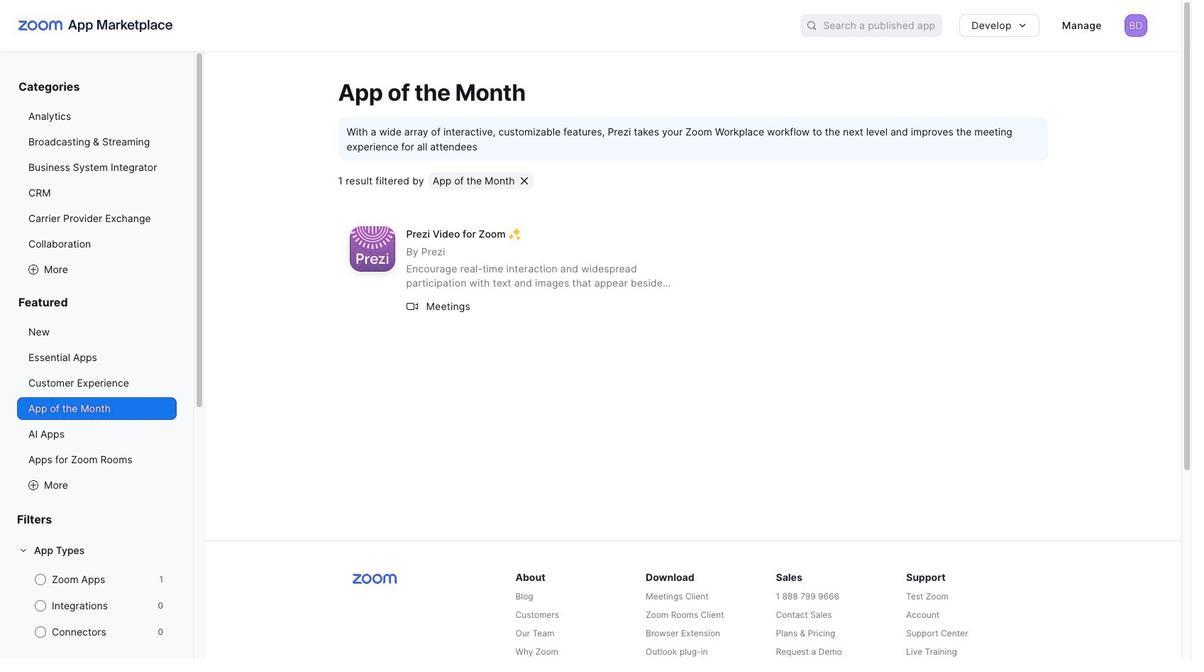 Task type: vqa. For each thing, say whether or not it's contained in the screenshot.
'banner'
yes



Task type: locate. For each thing, give the bounding box(es) containing it.
Search text field
[[824, 15, 943, 36]]

current user is barb dwyer element
[[1125, 14, 1148, 37]]

banner
[[0, 0, 1182, 51]]

search a published app element
[[801, 14, 943, 37]]



